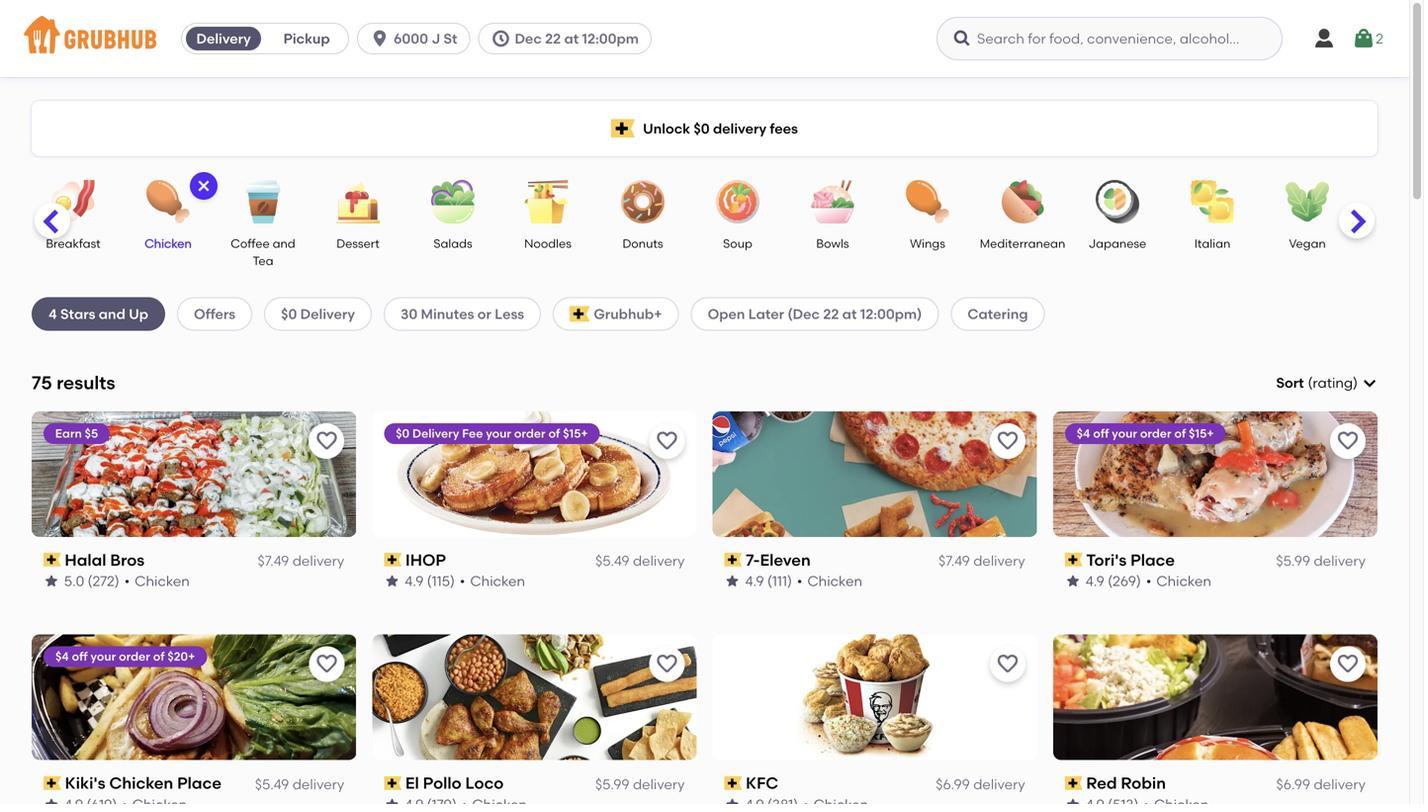 Task type: locate. For each thing, give the bounding box(es) containing it.
red robin logo image
[[1053, 635, 1378, 760]]

unlock
[[643, 120, 690, 137]]

1 horizontal spatial 4.9
[[745, 573, 764, 589]]

open
[[708, 305, 745, 322]]

subscription pass image left 7-
[[725, 553, 742, 567]]

kfc logo image
[[713, 635, 1037, 760]]

0 horizontal spatial $6.99 delivery
[[936, 776, 1025, 793]]

delivery left fee
[[412, 426, 459, 440]]

0 horizontal spatial place
[[177, 774, 222, 793]]

delivery for kfc
[[974, 776, 1025, 793]]

2 horizontal spatial save this restaurant image
[[996, 653, 1020, 676]]

0 horizontal spatial $6.99
[[936, 776, 970, 793]]

$4 for tori's place
[[1077, 426, 1091, 440]]

1 vertical spatial svg image
[[1362, 375, 1378, 391]]

subscription pass image for tori's place
[[1065, 553, 1083, 567]]

unlock $0 delivery fees
[[643, 120, 798, 137]]

grubhub plus flag logo image
[[611, 119, 635, 138], [570, 306, 590, 322]]

$0
[[694, 120, 710, 137], [281, 305, 297, 322], [396, 426, 410, 440]]

svg image for dec 22 at 12:00pm
[[491, 29, 511, 48]]

• chicken for 7-eleven
[[797, 573, 863, 589]]

chicken down chicken image at the top of page
[[145, 236, 192, 251]]

1 horizontal spatial svg image
[[1362, 375, 1378, 391]]

save this restaurant image
[[315, 429, 339, 453], [655, 429, 679, 453], [996, 429, 1020, 453], [1336, 429, 1360, 453], [1336, 653, 1360, 676]]

1 vertical spatial off
[[72, 650, 88, 664]]

2 horizontal spatial 4.9
[[1086, 573, 1105, 589]]

svg image for 2
[[1352, 27, 1376, 50]]

$6.99
[[936, 776, 970, 793], [1277, 776, 1311, 793]]

delivery left pickup
[[196, 30, 251, 47]]

$5.99 for el pollo loco
[[595, 776, 630, 793]]

soup
[[723, 236, 753, 251]]

coffee and tea
[[231, 236, 295, 268]]

$0 right unlock
[[694, 120, 710, 137]]

tea
[[253, 254, 274, 268]]

noodles image
[[513, 180, 583, 224]]

chicken right (115)
[[470, 573, 525, 589]]

1 horizontal spatial and
[[273, 236, 295, 251]]

2 • from the left
[[460, 573, 465, 589]]

1 horizontal spatial $5.99
[[1276, 553, 1311, 569]]

2 subscription pass image from the top
[[1065, 776, 1083, 790]]

1 vertical spatial $5.49
[[255, 776, 289, 793]]

0 horizontal spatial grubhub plus flag logo image
[[570, 306, 590, 322]]

chicken down eleven
[[808, 573, 863, 589]]

•
[[125, 573, 130, 589], [460, 573, 465, 589], [797, 573, 803, 589], [1146, 573, 1152, 589]]

0 horizontal spatial at
[[564, 30, 579, 47]]

save this restaurant image
[[315, 653, 339, 676], [655, 653, 679, 676], [996, 653, 1020, 676]]

0 horizontal spatial delivery
[[196, 30, 251, 47]]

2 save this restaurant image from the left
[[655, 653, 679, 676]]

0 horizontal spatial $7.49
[[258, 553, 289, 569]]

svg image inside 2 'button'
[[1352, 27, 1376, 50]]

and left up
[[99, 305, 125, 322]]

$5.99 delivery for el pollo loco
[[595, 776, 685, 793]]

svg image inside field
[[1362, 375, 1378, 391]]

30 minutes or less
[[401, 305, 524, 322]]

subscription pass image
[[1065, 553, 1083, 567], [1065, 776, 1083, 790]]

main navigation navigation
[[0, 0, 1410, 77]]

star icon image for el pollo loco
[[384, 797, 400, 804]]

4.9 down the ihop
[[405, 573, 424, 589]]

7-eleven
[[746, 550, 811, 570]]

and up tea
[[273, 236, 295, 251]]

1 horizontal spatial $7.49
[[939, 553, 970, 569]]

$0 down 'coffee and tea'
[[281, 305, 297, 322]]

grubhub plus flag logo image left grubhub+
[[570, 306, 590, 322]]

0 vertical spatial $5.99
[[1276, 553, 1311, 569]]

1 4.9 from the left
[[405, 573, 424, 589]]

later
[[749, 305, 784, 322]]

3 • chicken from the left
[[797, 573, 863, 589]]

$5.49 delivery for ihop
[[595, 553, 685, 569]]

)
[[1353, 374, 1358, 391]]

tori's place
[[1086, 550, 1175, 570]]

your for tori's place
[[1112, 426, 1137, 440]]

• chicken right (115)
[[460, 573, 525, 589]]

earn
[[55, 426, 82, 440]]

grubhub plus flag logo image left unlock
[[611, 119, 635, 138]]

delivery for $0 delivery
[[300, 305, 355, 322]]

1 vertical spatial place
[[177, 774, 222, 793]]

less
[[495, 305, 524, 322]]

at inside dec 22 at 12:00pm button
[[564, 30, 579, 47]]

italian image
[[1178, 180, 1247, 224]]

1 subscription pass image from the top
[[1065, 553, 1083, 567]]

svg image inside 6000 j st button
[[370, 29, 390, 48]]

0 horizontal spatial 22
[[545, 30, 561, 47]]

None field
[[1276, 373, 1378, 393]]

coffee
[[231, 236, 270, 251]]

2 $7.49 delivery from the left
[[939, 553, 1025, 569]]

0 horizontal spatial svg image
[[196, 178, 212, 194]]

2 horizontal spatial delivery
[[412, 426, 459, 440]]

$5.49 for kiki's chicken place
[[255, 776, 289, 793]]

2 $15+ from the left
[[1189, 426, 1214, 440]]

1 horizontal spatial place
[[1131, 550, 1175, 570]]

at left 12:00pm
[[564, 30, 579, 47]]

1 horizontal spatial $0
[[396, 426, 410, 440]]

• chicken for tori's place
[[1146, 573, 1212, 589]]

1 vertical spatial subscription pass image
[[1065, 776, 1083, 790]]

fees
[[770, 120, 798, 137]]

2 $7.49 from the left
[[939, 553, 970, 569]]

$6.99 for kfc
[[936, 776, 970, 793]]

star icon image for kiki's chicken place
[[44, 797, 59, 804]]

1 horizontal spatial $4
[[1077, 426, 1091, 440]]

1 vertical spatial 22
[[823, 305, 839, 322]]

chicken for ihop
[[470, 573, 525, 589]]

1 vertical spatial $4
[[55, 650, 69, 664]]

0 vertical spatial $4
[[1077, 426, 1091, 440]]

3 4.9 from the left
[[1086, 573, 1105, 589]]

japanese image
[[1083, 180, 1152, 224]]

subscription pass image left the ihop
[[384, 553, 402, 567]]

5.0 (272)
[[64, 573, 120, 589]]

• down 'bros'
[[125, 573, 130, 589]]

subscription pass image left kfc
[[725, 776, 742, 790]]

save this restaurant image for ihop
[[655, 429, 679, 453]]

halal bros logo image
[[32, 411, 356, 537]]

(
[[1308, 374, 1313, 391]]

svg image left coffee and tea image
[[196, 178, 212, 194]]

delivery for el pollo loco
[[633, 776, 685, 793]]

subscription pass image for red robin
[[1065, 776, 1083, 790]]

0 horizontal spatial $5.99 delivery
[[595, 776, 685, 793]]

chicken down the 'tori's place'
[[1157, 573, 1212, 589]]

1 horizontal spatial $6.99
[[1277, 776, 1311, 793]]

subscription pass image left halal
[[44, 553, 61, 567]]

0 horizontal spatial 4.9
[[405, 573, 424, 589]]

salads
[[434, 236, 472, 251]]

0 vertical spatial off
[[1093, 426, 1109, 440]]

1 vertical spatial $5.99 delivery
[[595, 776, 685, 793]]

$4
[[1077, 426, 1091, 440], [55, 650, 69, 664]]

0 vertical spatial and
[[273, 236, 295, 251]]

1 horizontal spatial delivery
[[300, 305, 355, 322]]

2 horizontal spatial of
[[1175, 426, 1186, 440]]

1 horizontal spatial 22
[[823, 305, 839, 322]]

bros
[[110, 550, 145, 570]]

1 horizontal spatial $5.49
[[595, 553, 630, 569]]

• right (115)
[[460, 573, 465, 589]]

2 horizontal spatial order
[[1140, 426, 1172, 440]]

0 horizontal spatial $5.49 delivery
[[255, 776, 344, 793]]

(269)
[[1108, 573, 1141, 589]]

of
[[549, 426, 560, 440], [1175, 426, 1186, 440], [153, 650, 165, 664]]

$5.49 delivery
[[595, 553, 685, 569], [255, 776, 344, 793]]

order
[[514, 426, 546, 440], [1140, 426, 1172, 440], [119, 650, 150, 664]]

1 $7.49 delivery from the left
[[258, 553, 344, 569]]

delivery for $0 delivery fee your order of $15+
[[412, 426, 459, 440]]

minutes
[[421, 305, 474, 322]]

at left "12:00pm)" at the right
[[842, 305, 857, 322]]

j
[[432, 30, 440, 47]]

• chicken down the 'tori's place'
[[1146, 573, 1212, 589]]

7-
[[746, 550, 760, 570]]

1 • from the left
[[125, 573, 130, 589]]

$4 for kiki's chicken place
[[55, 650, 69, 664]]

$5.99 delivery
[[1276, 553, 1366, 569], [595, 776, 685, 793]]

75
[[32, 372, 52, 394]]

svg image
[[196, 178, 212, 194], [1362, 375, 1378, 391]]

svg image
[[1313, 27, 1336, 50], [1352, 27, 1376, 50], [370, 29, 390, 48], [491, 29, 511, 48], [953, 29, 972, 48]]

$6.99 delivery for kfc
[[936, 776, 1025, 793]]

svg image inside dec 22 at 12:00pm button
[[491, 29, 511, 48]]

$0 for $0 delivery
[[281, 305, 297, 322]]

0 horizontal spatial $0
[[281, 305, 297, 322]]

12:00pm)
[[860, 305, 922, 322]]

0 vertical spatial $5.49
[[595, 553, 630, 569]]

1 horizontal spatial $7.49 delivery
[[939, 553, 1025, 569]]

• chicken down 'bros'
[[125, 573, 190, 589]]

dessert
[[337, 236, 380, 251]]

delivery
[[713, 120, 767, 137], [292, 553, 344, 569], [633, 553, 685, 569], [974, 553, 1025, 569], [1314, 553, 1366, 569], [292, 776, 344, 793], [633, 776, 685, 793], [974, 776, 1025, 793], [1314, 776, 1366, 793]]

4 • chicken from the left
[[1146, 573, 1212, 589]]

$6.99 delivery for red robin
[[1277, 776, 1366, 793]]

0 horizontal spatial save this restaurant image
[[315, 653, 339, 676]]

ihop
[[405, 550, 446, 570]]

vegan
[[1289, 236, 1326, 251]]

Search for food, convenience, alcohol... search field
[[937, 17, 1283, 60]]

none field containing sort
[[1276, 373, 1378, 393]]

22 right (dec on the right top
[[823, 305, 839, 322]]

1 horizontal spatial $15+
[[1189, 426, 1214, 440]]

subscription pass image left el
[[384, 776, 402, 790]]

4 • from the left
[[1146, 573, 1152, 589]]

kfc
[[746, 774, 779, 793]]

0 horizontal spatial $4
[[55, 650, 69, 664]]

0 horizontal spatial $7.49 delivery
[[258, 553, 344, 569]]

delivery for tori's place
[[1314, 553, 1366, 569]]

1 vertical spatial $0
[[281, 305, 297, 322]]

1 horizontal spatial $6.99 delivery
[[1277, 776, 1366, 793]]

4.9 (115)
[[405, 573, 455, 589]]

save this restaurant button
[[309, 423, 344, 459], [649, 423, 685, 459], [990, 423, 1025, 459], [1330, 423, 1366, 459], [309, 647, 344, 682], [649, 647, 685, 682], [990, 647, 1025, 682], [1330, 647, 1366, 682]]

• right (269) in the bottom of the page
[[1146, 573, 1152, 589]]

0 vertical spatial $0
[[694, 120, 710, 137]]

save this restaurant image for tori's place
[[1336, 429, 1360, 453]]

1 vertical spatial delivery
[[300, 305, 355, 322]]

2 vertical spatial $0
[[396, 426, 410, 440]]

1 vertical spatial and
[[99, 305, 125, 322]]

delivery down the dessert
[[300, 305, 355, 322]]

0 horizontal spatial order
[[119, 650, 150, 664]]

off
[[1093, 426, 1109, 440], [72, 650, 88, 664]]

red robin
[[1086, 774, 1166, 793]]

2 4.9 from the left
[[745, 573, 764, 589]]

4.9
[[405, 573, 424, 589], [745, 573, 764, 589], [1086, 573, 1105, 589]]

1 horizontal spatial at
[[842, 305, 857, 322]]

0 horizontal spatial your
[[90, 650, 116, 664]]

pickup
[[283, 30, 330, 47]]

1 vertical spatial $5.49 delivery
[[255, 776, 344, 793]]

3 save this restaurant image from the left
[[996, 653, 1020, 676]]

• for halal bros
[[125, 573, 130, 589]]

$7.49 delivery
[[258, 553, 344, 569], [939, 553, 1025, 569]]

save this restaurant image for el pollo loco
[[655, 653, 679, 676]]

1 horizontal spatial grubhub plus flag logo image
[[611, 119, 635, 138]]

$5.99 delivery for tori's place
[[1276, 553, 1366, 569]]

0 vertical spatial at
[[564, 30, 579, 47]]

4.9 down 7-
[[745, 573, 764, 589]]

12:00pm
[[582, 30, 639, 47]]

0 vertical spatial delivery
[[196, 30, 251, 47]]

7-eleven logo image
[[713, 411, 1037, 537]]

1 $7.49 from the left
[[258, 553, 289, 569]]

0 vertical spatial place
[[1131, 550, 1175, 570]]

chicken down 'bros'
[[135, 573, 190, 589]]

1 horizontal spatial $5.49 delivery
[[595, 553, 685, 569]]

chicken
[[145, 236, 192, 251], [135, 573, 190, 589], [470, 573, 525, 589], [808, 573, 863, 589], [1157, 573, 1212, 589], [109, 774, 173, 793]]

3 • from the left
[[797, 573, 803, 589]]

0 vertical spatial subscription pass image
[[1065, 553, 1083, 567]]

loco
[[465, 774, 504, 793]]

• right (111)
[[797, 573, 803, 589]]

delivery
[[196, 30, 251, 47], [300, 305, 355, 322], [412, 426, 459, 440]]

2 $6.99 delivery from the left
[[1277, 776, 1366, 793]]

0 horizontal spatial $15+
[[563, 426, 588, 440]]

tori's
[[1086, 550, 1127, 570]]

0 vertical spatial $5.49 delivery
[[595, 553, 685, 569]]

$0 left fee
[[396, 426, 410, 440]]

place up (269) in the bottom of the page
[[1131, 550, 1175, 570]]

subscription pass image left the tori's
[[1065, 553, 1083, 567]]

• chicken down eleven
[[797, 573, 863, 589]]

1 horizontal spatial $5.99 delivery
[[1276, 553, 1366, 569]]

0 vertical spatial $5.99 delivery
[[1276, 553, 1366, 569]]

$7.49
[[258, 553, 289, 569], [939, 553, 970, 569]]

pickup button
[[265, 23, 348, 54]]

results
[[56, 372, 115, 394]]

• chicken for halal bros
[[125, 573, 190, 589]]

star icon image for kfc
[[725, 797, 740, 804]]

2 horizontal spatial your
[[1112, 426, 1137, 440]]

1 vertical spatial grubhub plus flag logo image
[[570, 306, 590, 322]]

1 • chicken from the left
[[125, 573, 190, 589]]

2 $6.99 from the left
[[1277, 776, 1311, 793]]

chicken right kiki's
[[109, 774, 173, 793]]

0 horizontal spatial off
[[72, 650, 88, 664]]

save this restaurant image for halal bros
[[315, 429, 339, 453]]

$15+
[[563, 426, 588, 440], [1189, 426, 1214, 440]]

star icon image
[[44, 573, 59, 589], [384, 573, 400, 589], [725, 573, 740, 589], [1065, 573, 1081, 589], [44, 797, 59, 804], [384, 797, 400, 804], [725, 797, 740, 804], [1065, 797, 1081, 804]]

1 $6.99 from the left
[[936, 776, 970, 793]]

subscription pass image left kiki's
[[44, 776, 61, 790]]

your
[[486, 426, 511, 440], [1112, 426, 1137, 440], [90, 650, 116, 664]]

4.9 down the tori's
[[1086, 573, 1105, 589]]

place down kiki's chicken place logo on the left of the page
[[177, 774, 222, 793]]

el pollo loco
[[405, 774, 504, 793]]

1 horizontal spatial off
[[1093, 426, 1109, 440]]

st
[[444, 30, 457, 47]]

22
[[545, 30, 561, 47], [823, 305, 839, 322]]

$7.49 delivery for 7-eleven
[[939, 553, 1025, 569]]

22 right dec
[[545, 30, 561, 47]]

open later (dec 22 at 12:00pm)
[[708, 305, 922, 322]]

el pollo loco logo image
[[372, 635, 697, 760]]

tori's place logo image
[[1053, 411, 1378, 537]]

0 vertical spatial grubhub plus flag logo image
[[611, 119, 635, 138]]

0 horizontal spatial of
[[153, 650, 165, 664]]

$0 delivery fee your order of $15+
[[396, 426, 588, 440]]

4.9 (111)
[[745, 573, 792, 589]]

1 $6.99 delivery from the left
[[936, 776, 1025, 793]]

subscription pass image left red
[[1065, 776, 1083, 790]]

0 horizontal spatial $5.99
[[595, 776, 630, 793]]

and
[[273, 236, 295, 251], [99, 305, 125, 322]]

2 • chicken from the left
[[460, 573, 525, 589]]

0 vertical spatial 22
[[545, 30, 561, 47]]

1 horizontal spatial save this restaurant image
[[655, 653, 679, 676]]

2 vertical spatial delivery
[[412, 426, 459, 440]]

subscription pass image
[[44, 553, 61, 567], [384, 553, 402, 567], [725, 553, 742, 567], [44, 776, 61, 790], [384, 776, 402, 790], [725, 776, 742, 790]]

1 vertical spatial $5.99
[[595, 776, 630, 793]]

0 horizontal spatial $5.49
[[255, 776, 289, 793]]

$6.99 delivery
[[936, 776, 1025, 793], [1277, 776, 1366, 793]]

0 horizontal spatial and
[[99, 305, 125, 322]]

svg image right )
[[1362, 375, 1378, 391]]

delivery for red robin
[[1314, 776, 1366, 793]]

chicken image
[[134, 180, 203, 224]]



Task type: describe. For each thing, give the bounding box(es) containing it.
delivery for 7-eleven
[[974, 553, 1025, 569]]

subscription pass image for el pollo loco
[[384, 776, 402, 790]]

6000 j st
[[394, 30, 457, 47]]

chicken for tori's place
[[1157, 573, 1212, 589]]

donuts
[[623, 236, 663, 251]]

earn $5
[[55, 426, 98, 440]]

$4 off your order of $15+
[[1077, 426, 1214, 440]]

$7.49 for bros
[[258, 553, 289, 569]]

star icon image for red robin
[[1065, 797, 1081, 804]]

offers
[[194, 305, 236, 322]]

• for ihop
[[460, 573, 465, 589]]

5.0
[[64, 573, 84, 589]]

wings image
[[893, 180, 962, 224]]

japanese
[[1089, 236, 1147, 251]]

stars
[[60, 305, 95, 322]]

• chicken for ihop
[[460, 573, 525, 589]]

dec 22 at 12:00pm
[[515, 30, 639, 47]]

(dec
[[788, 305, 820, 322]]

75 results
[[32, 372, 115, 394]]

dec 22 at 12:00pm button
[[478, 23, 660, 54]]

sort ( rating )
[[1276, 374, 1358, 391]]

breakfast image
[[39, 180, 108, 224]]

halal
[[65, 550, 107, 570]]

$5.49 delivery for kiki's chicken place
[[255, 776, 344, 793]]

$4 off your order of $20+
[[55, 650, 195, 664]]

salads image
[[418, 180, 488, 224]]

2
[[1376, 30, 1384, 47]]

• for tori's place
[[1146, 573, 1152, 589]]

$5
[[85, 426, 98, 440]]

4.9 for 7-eleven
[[745, 573, 764, 589]]

4.9 for ihop
[[405, 573, 424, 589]]

off for tori's
[[1093, 426, 1109, 440]]

rating
[[1313, 374, 1353, 391]]

off for kiki's
[[72, 650, 88, 664]]

dec
[[515, 30, 542, 47]]

star icon image for 7-eleven
[[725, 573, 740, 589]]

kiki's chicken place logo image
[[32, 635, 356, 760]]

of for tori's place
[[1175, 426, 1186, 440]]

grubhub+
[[594, 305, 662, 322]]

delivery button
[[182, 23, 265, 54]]

pollo
[[423, 774, 462, 793]]

sort
[[1276, 374, 1304, 391]]

wings
[[910, 236, 945, 251]]

bowls image
[[798, 180, 867, 224]]

order for kiki's chicken place
[[119, 650, 150, 664]]

star icon image for tori's place
[[1065, 573, 1081, 589]]

ihop logo image
[[372, 411, 697, 537]]

delivery for halal bros
[[292, 553, 344, 569]]

el
[[405, 774, 419, 793]]

chicken for 7-eleven
[[808, 573, 863, 589]]

22 inside button
[[545, 30, 561, 47]]

svg image for 6000 j st
[[370, 29, 390, 48]]

$5.99 for tori's place
[[1276, 553, 1311, 569]]

$6.99 for red robin
[[1277, 776, 1311, 793]]

$5.49 for ihop
[[595, 553, 630, 569]]

subscription pass image for ihop
[[384, 553, 402, 567]]

mediterranean image
[[988, 180, 1057, 224]]

donuts image
[[608, 180, 678, 224]]

1 $15+ from the left
[[563, 426, 588, 440]]

and inside 'coffee and tea'
[[273, 236, 295, 251]]

grubhub plus flag logo image for grubhub+
[[570, 306, 590, 322]]

2 button
[[1352, 21, 1384, 56]]

star icon image for ihop
[[384, 573, 400, 589]]

subscription pass image for kiki's chicken place
[[44, 776, 61, 790]]

$7.49 for eleven
[[939, 553, 970, 569]]

fee
[[462, 426, 483, 440]]

up
[[129, 305, 148, 322]]

subscription pass image for kfc
[[725, 776, 742, 790]]

grubhub plus flag logo image for unlock $0 delivery fees
[[611, 119, 635, 138]]

$20+
[[168, 650, 195, 664]]

0 vertical spatial svg image
[[196, 178, 212, 194]]

subscription pass image for halal bros
[[44, 553, 61, 567]]

soup image
[[703, 180, 773, 224]]

6000 j st button
[[357, 23, 478, 54]]

$7.49 delivery for halal bros
[[258, 553, 344, 569]]

chicken for halal bros
[[135, 573, 190, 589]]

italian
[[1195, 236, 1231, 251]]

subscription pass image for 7-eleven
[[725, 553, 742, 567]]

4.9 for tori's place
[[1086, 573, 1105, 589]]

red
[[1086, 774, 1117, 793]]

6000
[[394, 30, 428, 47]]

kiki's
[[65, 774, 105, 793]]

4.9 (269)
[[1086, 573, 1141, 589]]

2 horizontal spatial $0
[[694, 120, 710, 137]]

1 vertical spatial at
[[842, 305, 857, 322]]

4 stars and up
[[48, 305, 148, 322]]

or
[[478, 305, 492, 322]]

1 horizontal spatial order
[[514, 426, 546, 440]]

mediterranean
[[980, 236, 1066, 251]]

delivery for ihop
[[633, 553, 685, 569]]

(115)
[[427, 573, 455, 589]]

coffee and tea image
[[228, 180, 298, 224]]

save this restaurant image for kfc
[[996, 653, 1020, 676]]

catering
[[968, 305, 1028, 322]]

1 horizontal spatial of
[[549, 426, 560, 440]]

of for kiki's chicken place
[[153, 650, 165, 664]]

4
[[48, 305, 57, 322]]

$0 delivery
[[281, 305, 355, 322]]

bowls
[[816, 236, 849, 251]]

halal bros
[[65, 550, 145, 570]]

delivery inside button
[[196, 30, 251, 47]]

(272)
[[88, 573, 120, 589]]

• for 7-eleven
[[797, 573, 803, 589]]

breakfast
[[46, 236, 101, 251]]

order for tori's place
[[1140, 426, 1172, 440]]

noodles
[[524, 236, 572, 251]]

eleven
[[760, 550, 811, 570]]

your for kiki's chicken place
[[90, 650, 116, 664]]

$0 for $0 delivery fee your order of $15+
[[396, 426, 410, 440]]

(111)
[[767, 573, 792, 589]]

kiki's chicken place
[[65, 774, 222, 793]]

dessert image
[[323, 180, 393, 224]]

delivery for kiki's chicken place
[[292, 776, 344, 793]]

vegan image
[[1273, 180, 1342, 224]]

1 save this restaurant image from the left
[[315, 653, 339, 676]]

30
[[401, 305, 418, 322]]

star icon image for halal bros
[[44, 573, 59, 589]]

robin
[[1121, 774, 1166, 793]]

1 horizontal spatial your
[[486, 426, 511, 440]]



Task type: vqa. For each thing, say whether or not it's contained in the screenshot.
Search Timeless tea search box
no



